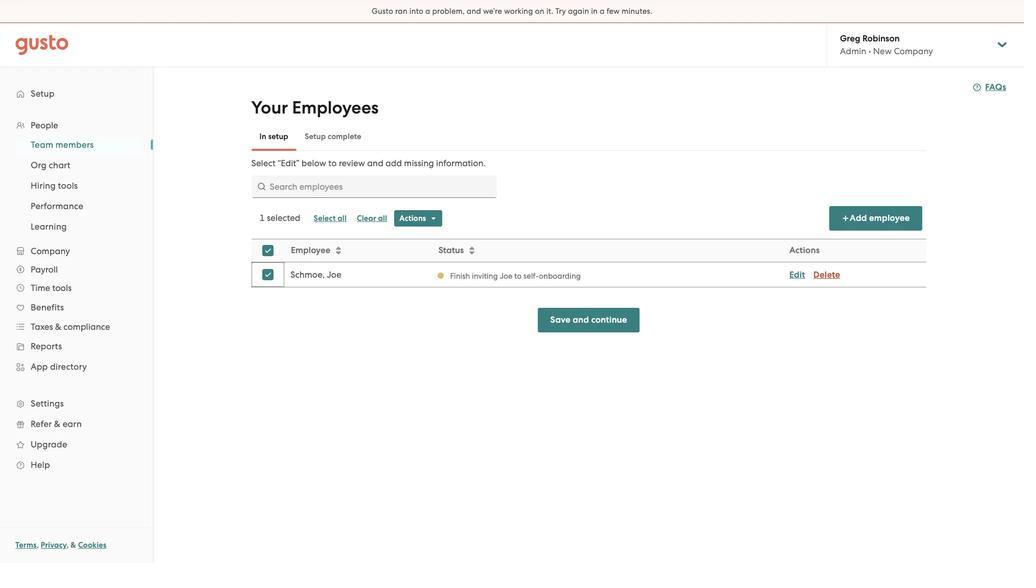 Task type: vqa. For each thing, say whether or not it's contained in the screenshot.
The Employees
yes



Task type: describe. For each thing, give the bounding box(es) containing it.
all for clear all
[[378, 214, 387, 223]]

time tools
[[31, 283, 72, 293]]

time
[[31, 283, 50, 293]]

learning
[[31, 222, 67, 232]]

and for review
[[368, 158, 384, 168]]

company inside the greg robinson admin • new company
[[895, 46, 934, 56]]

delete
[[814, 269, 841, 280]]

taxes
[[31, 322, 53, 332]]

1 selected
[[260, 213, 301, 223]]

reports
[[31, 341, 62, 352]]

actions inside popup button
[[400, 214, 426, 223]]

clear
[[357, 214, 376, 223]]

gusto ran into a problem, and we're working on it. try again in a few minutes.
[[372, 7, 653, 16]]

1
[[260, 213, 265, 223]]

team members
[[31, 140, 94, 150]]

Select row checkbox
[[257, 264, 279, 286]]

inviting
[[472, 271, 498, 281]]

tools for hiring tools
[[58, 181, 78, 191]]

add employee
[[850, 213, 911, 224]]

and inside 'button'
[[573, 315, 590, 325]]

earn
[[63, 419, 82, 429]]

your employees
[[251, 97, 379, 118]]

below
[[302, 158, 327, 168]]

benefits
[[31, 302, 64, 313]]

complete
[[328, 132, 362, 141]]

app directory link
[[10, 358, 143, 376]]

company button
[[10, 242, 143, 260]]

refer & earn link
[[10, 415, 143, 433]]

team
[[31, 140, 53, 150]]

greg
[[841, 33, 861, 44]]

add employee button
[[830, 206, 923, 231]]

& for compliance
[[55, 322, 61, 332]]

grid containing employee
[[251, 239, 927, 288]]

problem,
[[433, 7, 465, 16]]

in setup
[[260, 132, 289, 141]]

ran
[[396, 7, 408, 16]]

continue
[[592, 315, 628, 325]]

2 vertical spatial &
[[71, 541, 76, 550]]

finish
[[450, 271, 470, 281]]

edit
[[790, 269, 806, 280]]

gusto
[[372, 7, 394, 16]]

employees tab list
[[251, 122, 927, 151]]

reports link
[[10, 337, 143, 356]]

cookies
[[78, 541, 107, 550]]

hiring tools
[[31, 181, 78, 191]]

terms , privacy , & cookies
[[15, 541, 107, 550]]

faqs
[[986, 82, 1007, 93]]

select for select all
[[314, 214, 336, 223]]

working
[[504, 7, 534, 16]]

all for select all
[[338, 214, 347, 223]]

in setup tab panel
[[251, 157, 927, 288]]

refer & earn
[[31, 419, 82, 429]]

& for earn
[[54, 419, 60, 429]]

schmoe,
[[290, 270, 325, 280]]

gusto navigation element
[[0, 67, 153, 492]]

performance link
[[18, 197, 143, 215]]

save and continue
[[551, 315, 628, 325]]

privacy link
[[41, 541, 67, 550]]

1 vertical spatial actions
[[790, 245, 820, 256]]

we're
[[483, 7, 502, 16]]

performance
[[31, 201, 83, 211]]

•
[[869, 46, 872, 56]]

refer
[[31, 419, 52, 429]]

finish inviting joe to self-onboarding
[[450, 271, 581, 281]]

new
[[874, 46, 892, 56]]

setup
[[268, 132, 289, 141]]

hiring
[[31, 181, 56, 191]]

select all button
[[309, 210, 352, 227]]

settings link
[[10, 394, 143, 413]]

again
[[568, 7, 590, 16]]

team members link
[[18, 136, 143, 154]]

onboarding
[[539, 271, 581, 281]]

help
[[31, 460, 50, 470]]

and for problem,
[[467, 7, 481, 16]]

1 selected status
[[260, 213, 301, 223]]

2 a from the left
[[600, 7, 605, 16]]

compliance
[[64, 322, 110, 332]]

select "edit" below to review and add missing information.
[[251, 158, 486, 168]]

company inside company dropdown button
[[31, 246, 70, 256]]

upgrade
[[31, 440, 67, 450]]

actions button
[[395, 210, 443, 227]]

chart
[[49, 160, 71, 170]]

home image
[[15, 35, 69, 55]]

greg robinson admin • new company
[[841, 33, 934, 56]]

1 horizontal spatial joe
[[500, 271, 513, 281]]

in
[[592, 7, 598, 16]]

setup complete
[[305, 132, 362, 141]]



Task type: locate. For each thing, give the bounding box(es) containing it.
tools down chart
[[58, 181, 78, 191]]

1 , from the left
[[37, 541, 39, 550]]

and left we're
[[467, 7, 481, 16]]

tools right time
[[52, 283, 72, 293]]

1 horizontal spatial setup
[[305, 132, 326, 141]]

1 horizontal spatial ,
[[67, 541, 69, 550]]

setup for setup complete
[[305, 132, 326, 141]]

0 horizontal spatial joe
[[327, 270, 341, 280]]

on
[[535, 7, 545, 16]]

0 vertical spatial company
[[895, 46, 934, 56]]

1 horizontal spatial company
[[895, 46, 934, 56]]

directory
[[50, 362, 87, 372]]

company right new
[[895, 46, 934, 56]]

1 horizontal spatial actions
[[790, 245, 820, 256]]

to for review
[[329, 158, 337, 168]]

list containing team members
[[0, 135, 153, 237]]

clear all
[[357, 214, 387, 223]]

employees
[[292, 97, 379, 118]]

0 vertical spatial &
[[55, 322, 61, 332]]

all left 'clear'
[[338, 214, 347, 223]]

to left self-
[[514, 271, 522, 281]]

setup
[[31, 89, 55, 99], [305, 132, 326, 141]]

payroll button
[[10, 260, 143, 279]]

employee
[[291, 245, 330, 256]]

delete button
[[814, 269, 841, 281]]

and left add
[[368, 158, 384, 168]]

schmoe, joe
[[290, 270, 341, 280]]

terms link
[[15, 541, 37, 550]]

0 horizontal spatial setup
[[31, 89, 55, 99]]

0 horizontal spatial select
[[251, 158, 276, 168]]

status button
[[432, 240, 783, 261]]

add employee link
[[830, 206, 923, 231]]

and right save
[[573, 315, 590, 325]]

actions up edit link
[[790, 245, 820, 256]]

cookies button
[[78, 539, 107, 552]]

1 vertical spatial tools
[[52, 283, 72, 293]]

& left earn
[[54, 419, 60, 429]]

joe right inviting
[[500, 271, 513, 281]]

edit link
[[790, 269, 806, 280]]

actions
[[400, 214, 426, 223], [790, 245, 820, 256]]

select
[[251, 158, 276, 168], [314, 214, 336, 223]]

to for self-
[[514, 271, 522, 281]]

a
[[426, 7, 431, 16], [600, 7, 605, 16]]

tools inside "dropdown button"
[[52, 283, 72, 293]]

1 list from the top
[[0, 116, 153, 475]]

0 horizontal spatial actions
[[400, 214, 426, 223]]

select for select "edit" below to review and add missing information.
[[251, 158, 276, 168]]

1 vertical spatial company
[[31, 246, 70, 256]]

0 vertical spatial to
[[329, 158, 337, 168]]

1 vertical spatial select
[[314, 214, 336, 223]]

select all
[[314, 214, 347, 223]]

settings
[[31, 399, 64, 409]]

0 horizontal spatial and
[[368, 158, 384, 168]]

select inside "button"
[[314, 214, 336, 223]]

1 horizontal spatial all
[[378, 214, 387, 223]]

0 horizontal spatial ,
[[37, 541, 39, 550]]

hiring tools link
[[18, 177, 143, 195]]

0 vertical spatial setup
[[31, 89, 55, 99]]

0 horizontal spatial company
[[31, 246, 70, 256]]

0 horizontal spatial a
[[426, 7, 431, 16]]

1 vertical spatial to
[[514, 271, 522, 281]]

taxes & compliance
[[31, 322, 110, 332]]

0 vertical spatial and
[[467, 7, 481, 16]]

2 horizontal spatial and
[[573, 315, 590, 325]]

in
[[260, 132, 267, 141]]

admin
[[841, 46, 867, 56]]

payroll
[[31, 265, 58, 275]]

grid
[[251, 239, 927, 288]]

help link
[[10, 456, 143, 474]]

try
[[556, 7, 566, 16]]

people
[[31, 120, 58, 130]]

time tools button
[[10, 279, 143, 297]]

&
[[55, 322, 61, 332], [54, 419, 60, 429], [71, 541, 76, 550]]

,
[[37, 541, 39, 550], [67, 541, 69, 550]]

, left 'cookies'
[[67, 541, 69, 550]]

org chart link
[[18, 156, 143, 174]]

employee button
[[285, 240, 431, 261]]

a right in
[[600, 7, 605, 16]]

setup for setup
[[31, 89, 55, 99]]

1 vertical spatial setup
[[305, 132, 326, 141]]

2 vertical spatial and
[[573, 315, 590, 325]]

0 horizontal spatial to
[[329, 158, 337, 168]]

privacy
[[41, 541, 67, 550]]

minutes.
[[622, 7, 653, 16]]

tools
[[58, 181, 78, 191], [52, 283, 72, 293]]

add
[[386, 158, 402, 168]]

setup inside setup complete button
[[305, 132, 326, 141]]

taxes & compliance button
[[10, 318, 143, 336]]

a right into
[[426, 7, 431, 16]]

& inside refer & earn link
[[54, 419, 60, 429]]

clear all button
[[352, 210, 393, 227]]

save
[[551, 315, 571, 325]]

setup up people
[[31, 89, 55, 99]]

Select all rows on this page checkbox
[[257, 239, 279, 262]]

0 vertical spatial tools
[[58, 181, 78, 191]]

tools for time tools
[[52, 283, 72, 293]]

joe
[[327, 270, 341, 280], [500, 271, 513, 281]]

2 all from the left
[[378, 214, 387, 223]]

1 horizontal spatial to
[[514, 271, 522, 281]]

, left privacy
[[37, 541, 39, 550]]

upgrade link
[[10, 435, 143, 454]]

select up employee
[[314, 214, 336, 223]]

1 all from the left
[[338, 214, 347, 223]]

all inside "button"
[[338, 214, 347, 223]]

1 horizontal spatial select
[[314, 214, 336, 223]]

org
[[31, 160, 47, 170]]

review
[[339, 158, 365, 168]]

0 vertical spatial select
[[251, 158, 276, 168]]

1 vertical spatial &
[[54, 419, 60, 429]]

select left "edit"
[[251, 158, 276, 168]]

1 a from the left
[[426, 7, 431, 16]]

2 , from the left
[[67, 541, 69, 550]]

all right 'clear'
[[378, 214, 387, 223]]

information.
[[436, 158, 486, 168]]

company up payroll
[[31, 246, 70, 256]]

to right below
[[329, 158, 337, 168]]

setup inside "setup" link
[[31, 89, 55, 99]]

2 list from the top
[[0, 135, 153, 237]]

Search employees field
[[251, 175, 497, 198]]

& left 'cookies'
[[71, 541, 76, 550]]

it.
[[547, 7, 554, 16]]

save and continue button
[[538, 308, 640, 333]]

1 vertical spatial and
[[368, 158, 384, 168]]

0 horizontal spatial all
[[338, 214, 347, 223]]

"edit"
[[278, 158, 300, 168]]

setup link
[[10, 84, 143, 103]]

& right taxes
[[55, 322, 61, 332]]

list
[[0, 116, 153, 475], [0, 135, 153, 237]]

benefits link
[[10, 298, 143, 317]]

joe right schmoe,
[[327, 270, 341, 280]]

& inside taxes & compliance 'dropdown button'
[[55, 322, 61, 332]]

setup up below
[[305, 132, 326, 141]]

terms
[[15, 541, 37, 550]]

1 horizontal spatial and
[[467, 7, 481, 16]]

status
[[438, 245, 464, 256]]

robinson
[[863, 33, 900, 44]]

in setup button
[[251, 124, 297, 149]]

into
[[410, 7, 424, 16]]

employee
[[870, 213, 911, 224]]

to
[[329, 158, 337, 168], [514, 271, 522, 281]]

members
[[56, 140, 94, 150]]

setup complete button
[[297, 124, 370, 149]]

org chart
[[31, 160, 71, 170]]

actions right clear all button
[[400, 214, 426, 223]]

missing
[[404, 158, 434, 168]]

list containing people
[[0, 116, 153, 475]]

and inside "in setup" tab panel
[[368, 158, 384, 168]]

all inside button
[[378, 214, 387, 223]]

1 horizontal spatial a
[[600, 7, 605, 16]]

0 vertical spatial actions
[[400, 214, 426, 223]]

your
[[251, 97, 288, 118]]

people button
[[10, 116, 143, 135]]

and
[[467, 7, 481, 16], [368, 158, 384, 168], [573, 315, 590, 325]]



